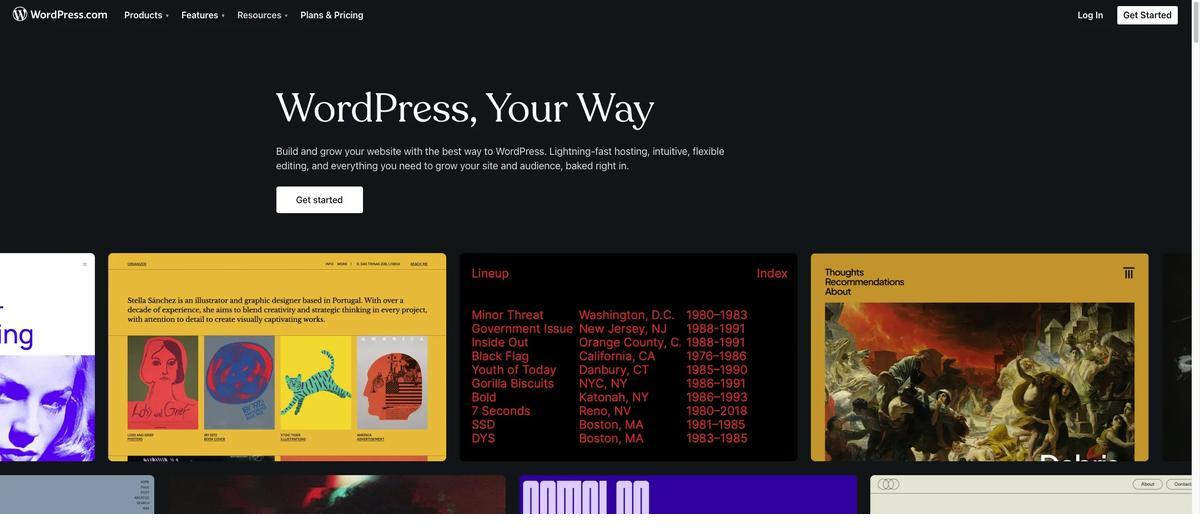 Task type: locate. For each thing, give the bounding box(es) containing it.
to up site
[[484, 145, 493, 157]]

build and grow your website with the best way to wordpress. lightning-fast hosting, intuitive, flexible editing, and everything you need to grow your site and audience, baked right in.
[[276, 145, 725, 172]]

fast
[[595, 145, 612, 157]]

0 horizontal spatial get
[[296, 195, 311, 205]]

get inside get started link
[[1124, 10, 1139, 20]]

wordpress,
[[276, 83, 478, 134]]

best
[[442, 145, 462, 157]]

grow up everything
[[320, 145, 342, 157]]

grow
[[320, 145, 342, 157], [436, 160, 458, 172]]

your up everything
[[345, 145, 365, 157]]

and
[[301, 145, 318, 157], [312, 160, 329, 172], [501, 160, 518, 172]]

with
[[404, 145, 423, 157]]

1 vertical spatial to
[[424, 160, 433, 172]]

wordpress.com element
[[0, 0, 1192, 32]]

right
[[596, 160, 616, 172]]

1 vertical spatial grow
[[436, 160, 458, 172]]

get started link
[[1110, 0, 1192, 25]]

editing,
[[276, 160, 309, 172]]

get
[[1124, 10, 1139, 20], [296, 195, 311, 205]]

1 horizontal spatial get
[[1124, 10, 1139, 20]]

grow down best
[[436, 160, 458, 172]]

get for get started
[[296, 195, 311, 205]]

0 vertical spatial your
[[345, 145, 365, 157]]

get started
[[1124, 10, 1172, 20]]

to
[[484, 145, 493, 157], [424, 160, 433, 172]]

0 vertical spatial grow
[[320, 145, 342, 157]]

build
[[276, 145, 298, 157]]

1 horizontal spatial your
[[460, 160, 480, 172]]

0 vertical spatial get
[[1124, 10, 1139, 20]]

features button
[[175, 0, 231, 25]]

log
[[1078, 10, 1094, 20]]

to down the
[[424, 160, 433, 172]]

theme ctlg image
[[516, 475, 854, 514]]

and right "editing,"
[[312, 160, 329, 172]]

1 vertical spatial get
[[296, 195, 311, 205]]

wordpress.com navigation menu menu
[[0, 0, 1192, 514]]

your way
[[486, 83, 655, 134]]

get started link
[[276, 187, 363, 213]]

your
[[345, 145, 365, 157], [460, 160, 480, 172]]

get inside get started link
[[296, 195, 311, 205]]

theme issue image
[[816, 253, 1154, 461]]

1 horizontal spatial grow
[[436, 160, 458, 172]]

products button
[[118, 0, 175, 25]]

your down way
[[460, 160, 480, 172]]

0 vertical spatial to
[[484, 145, 493, 157]]

pricing
[[334, 10, 364, 20]]

0 horizontal spatial your
[[345, 145, 365, 157]]

need
[[399, 160, 422, 172]]



Task type: describe. For each thing, give the bounding box(es) containing it.
get for get started
[[1124, 10, 1139, 20]]

log in
[[1078, 10, 1104, 20]]

the
[[425, 145, 440, 157]]

audience,
[[520, 160, 563, 172]]

theme luminance image
[[867, 475, 1200, 514]]

theme line image
[[464, 253, 802, 461]]

0 horizontal spatial to
[[424, 160, 433, 172]]

baked
[[566, 160, 593, 172]]

and right site
[[501, 160, 518, 172]]

started
[[1141, 10, 1172, 20]]

wordpress.com logo image
[[13, 5, 107, 25]]

plans & pricing link
[[294, 0, 370, 25]]

plans
[[301, 10, 323, 20]]

resources button
[[231, 0, 294, 25]]

intuitive,
[[653, 145, 690, 157]]

theme freddie image
[[164, 475, 502, 514]]

everything
[[331, 160, 378, 172]]

theme negai image
[[0, 253, 100, 461]]

wordpress.
[[496, 145, 547, 157]]

in
[[1096, 10, 1104, 20]]

way
[[464, 145, 482, 157]]

resources
[[237, 10, 284, 20]]

in.
[[619, 160, 629, 172]]

theme ueno image
[[0, 475, 151, 514]]

theme covr image
[[1167, 253, 1200, 461]]

flexible
[[693, 145, 725, 157]]

you
[[381, 160, 397, 172]]

hosting,
[[615, 145, 650, 157]]

theme organizer image
[[113, 253, 451, 461]]

features
[[182, 10, 221, 20]]

site
[[483, 160, 498, 172]]

1 vertical spatial your
[[460, 160, 480, 172]]

1 horizontal spatial to
[[484, 145, 493, 157]]

and up "editing,"
[[301, 145, 318, 157]]

&
[[326, 10, 332, 20]]

0 horizontal spatial grow
[[320, 145, 342, 157]]

get started
[[296, 195, 343, 205]]

log in link
[[1071, 0, 1110, 25]]

wordpress, your way
[[276, 83, 655, 134]]

products
[[124, 10, 165, 20]]

plans & pricing
[[301, 10, 364, 20]]

website
[[367, 145, 402, 157]]

lightning-
[[550, 145, 595, 157]]

started
[[313, 195, 343, 205]]



Task type: vqa. For each thing, say whether or not it's contained in the screenshot.
search field
no



